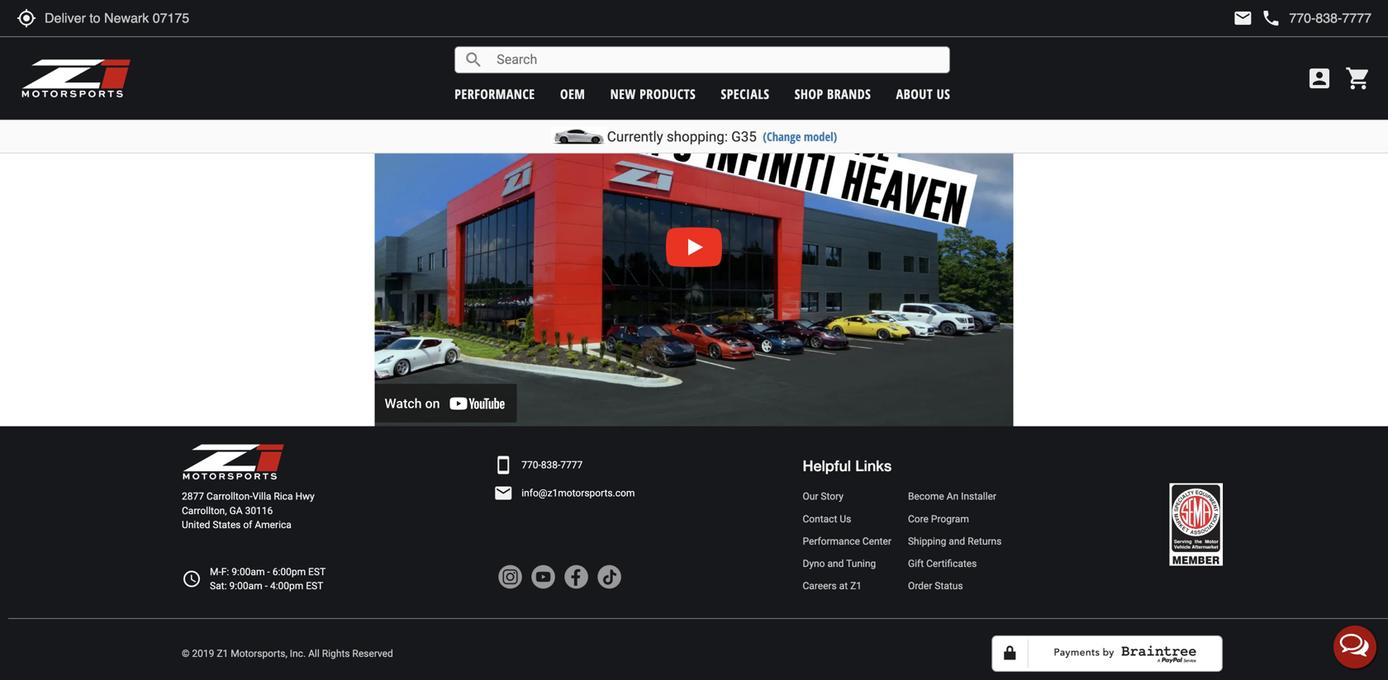 Task type: locate. For each thing, give the bounding box(es) containing it.
Search search field
[[484, 47, 950, 73]]

z1 right at
[[850, 581, 862, 593]]

and down the core program link
[[949, 536, 965, 548]]

us right 'about'
[[937, 85, 950, 103]]

2 horizontal spatial z1
[[906, 12, 919, 25]]

inc.
[[290, 649, 306, 660]]

smartphone
[[494, 456, 513, 476]]

about us
[[896, 85, 950, 103]]

core
[[908, 514, 929, 525]]

shipping and returns
[[908, 536, 1002, 548]]

pride
[[821, 28, 845, 41]]

and up 'what' on the left top of the page
[[642, 12, 660, 25]]

do
[[622, 28, 634, 41]]

2 vertical spatial z1
[[217, 649, 228, 660]]

1 vertical spatial we
[[752, 28, 767, 41]]

helpful
[[803, 458, 851, 475]]

performance inside we provide expert advice, affordable parts and service, and intelligent performance upgrades and installation.  z1 started and remains as a group of z enthusiasts that wanted to do what they loved doing.  we take great pride in our work and appreciate our customers for giving us this opportunity.
[[712, 12, 773, 25]]

expert
[[432, 12, 462, 25]]

specials link
[[721, 85, 770, 103]]

my_location
[[17, 8, 36, 28]]

opportunity.
[[510, 45, 567, 58]]

of down 30116
[[243, 520, 252, 531]]

appreciate
[[926, 28, 977, 41]]

program
[[931, 514, 969, 525]]

helpful links
[[803, 458, 892, 475]]

z1 left started
[[906, 12, 919, 25]]

mail link
[[1233, 8, 1253, 28]]

0 vertical spatial performance
[[712, 12, 773, 25]]

currently shopping: g35 (change model)
[[607, 128, 837, 145]]

us down our story link
[[840, 514, 851, 525]]

of left z
[[470, 28, 479, 41]]

z1
[[906, 12, 919, 25], [850, 581, 862, 593], [217, 649, 228, 660]]

0 horizontal spatial us
[[840, 514, 851, 525]]

us for contact us
[[840, 514, 851, 525]]

shopping_cart
[[1345, 65, 1372, 92]]

- left "4:00pm"
[[265, 581, 268, 593]]

9:00am right f:
[[232, 567, 265, 579]]

remains
[[375, 28, 413, 41]]

access_time m-f: 9:00am - 6:00pm est sat: 9:00am - 4:00pm est
[[182, 567, 326, 593]]

and
[[581, 12, 599, 25], [642, 12, 660, 25], [825, 12, 843, 25], [960, 12, 978, 25], [905, 28, 923, 41], [949, 536, 965, 548], [828, 559, 844, 570]]

0 horizontal spatial z1
[[217, 649, 228, 660]]

- left 6:00pm
[[267, 567, 270, 579]]

1 vertical spatial us
[[840, 514, 851, 525]]

(change model) link
[[763, 128, 837, 145]]

our right the in
[[860, 28, 875, 41]]

f:
[[221, 567, 229, 579]]

order
[[908, 581, 932, 593]]

order status
[[908, 581, 963, 593]]

770-838-7777 link
[[522, 459, 583, 473]]

work
[[878, 28, 902, 41]]

6:00pm
[[272, 567, 306, 579]]

us inside contact us link
[[840, 514, 851, 525]]

1 vertical spatial z1
[[850, 581, 862, 593]]

1 horizontal spatial we
[[752, 28, 767, 41]]

instagram link image
[[498, 565, 522, 590]]

0 vertical spatial we
[[375, 12, 390, 25]]

hwy
[[295, 491, 315, 503]]

story
[[821, 491, 844, 503]]

0 vertical spatial z1
[[906, 12, 919, 25]]

1 horizontal spatial us
[[937, 85, 950, 103]]

1 horizontal spatial z1
[[850, 581, 862, 593]]

info@z1motorsports.com
[[522, 488, 635, 500]]

performance center
[[803, 536, 892, 548]]

1 horizontal spatial performance
[[712, 12, 773, 25]]

our story link
[[803, 490, 892, 504]]

status
[[935, 581, 963, 593]]

become an installer link
[[908, 490, 1002, 504]]

for
[[428, 45, 441, 58]]

upgrades
[[776, 12, 822, 25]]

us for about us
[[937, 85, 950, 103]]

0 vertical spatial -
[[267, 567, 270, 579]]

z1 motorsports logo image
[[21, 58, 132, 99]]

0 horizontal spatial of
[[243, 520, 252, 531]]

2 our from the left
[[980, 28, 995, 41]]

about us link
[[896, 85, 950, 103]]

links
[[855, 458, 892, 475]]

9:00am right the sat:
[[229, 581, 262, 593]]

us
[[476, 45, 487, 58]]

shipping
[[908, 536, 946, 548]]

as
[[416, 28, 427, 41]]

gift certificates
[[908, 559, 977, 570]]

0 vertical spatial est
[[308, 567, 326, 579]]

0 horizontal spatial our
[[860, 28, 875, 41]]

america
[[255, 520, 292, 531]]

we left take
[[752, 28, 767, 41]]

new
[[610, 85, 636, 103]]

we up remains
[[375, 12, 390, 25]]

z1 right 2019
[[217, 649, 228, 660]]

770-
[[522, 460, 541, 472]]

oem link
[[560, 85, 585, 103]]

est right "4:00pm"
[[306, 581, 323, 593]]

they
[[663, 28, 684, 41]]

us
[[937, 85, 950, 103], [840, 514, 851, 525]]

started
[[922, 12, 957, 25]]

1 horizontal spatial of
[[470, 28, 479, 41]]

carrollton,
[[182, 506, 227, 517]]

rica
[[274, 491, 293, 503]]

performance up take
[[712, 12, 773, 25]]

of inside we provide expert advice, affordable parts and service, and intelligent performance upgrades and installation.  z1 started and remains as a group of z enthusiasts that wanted to do what they loved doing.  we take great pride in our work and appreciate our customers for giving us this opportunity.
[[470, 28, 479, 41]]

m-
[[210, 567, 221, 579]]

1 vertical spatial performance
[[455, 85, 535, 103]]

performance down the search on the top left of page
[[455, 85, 535, 103]]

facebook link image
[[564, 565, 589, 590]]

dyno and tuning
[[803, 559, 876, 570]]

performance
[[803, 536, 860, 548]]

z1 for careers at z1
[[850, 581, 862, 593]]

0 vertical spatial us
[[937, 85, 950, 103]]

0 horizontal spatial we
[[375, 12, 390, 25]]

customers
[[375, 45, 425, 58]]

1 horizontal spatial our
[[980, 28, 995, 41]]

email info@z1motorsports.com
[[494, 484, 635, 504]]

loved
[[687, 28, 713, 41]]

0 vertical spatial of
[[470, 28, 479, 41]]

we provide expert advice, affordable parts and service, and intelligent performance upgrades and installation.  z1 started and remains as a group of z enthusiasts that wanted to do what they loved doing.  we take great pride in our work and appreciate our customers for giving us this opportunity.
[[375, 12, 995, 58]]

est right 6:00pm
[[308, 567, 326, 579]]

our right appreciate on the right top of page
[[980, 28, 995, 41]]

1 vertical spatial of
[[243, 520, 252, 531]]

mail
[[1233, 8, 1253, 28]]

an
[[947, 491, 959, 503]]

core program
[[908, 514, 969, 525]]

smartphone 770-838-7777
[[494, 456, 583, 476]]

(change
[[763, 128, 801, 145]]



Task type: vqa. For each thing, say whether or not it's contained in the screenshot.
discounts
no



Task type: describe. For each thing, give the bounding box(es) containing it.
email
[[494, 484, 513, 504]]

become
[[908, 491, 944, 503]]

advice,
[[465, 12, 500, 25]]

united
[[182, 520, 210, 531]]

villa
[[252, 491, 271, 503]]

and up appreciate on the right top of page
[[960, 12, 978, 25]]

youtube link image
[[531, 565, 556, 590]]

new products
[[610, 85, 696, 103]]

group
[[439, 28, 467, 41]]

our
[[803, 491, 818, 503]]

dyno
[[803, 559, 825, 570]]

2019
[[192, 649, 214, 660]]

30116
[[245, 506, 273, 517]]

a
[[430, 28, 436, 41]]

1 vertical spatial est
[[306, 581, 323, 593]]

mail phone
[[1233, 8, 1281, 28]]

1 our from the left
[[860, 28, 875, 41]]

tiktok link image
[[597, 565, 622, 590]]

shopping:
[[667, 128, 728, 145]]

brands
[[827, 85, 871, 103]]

1 vertical spatial 9:00am
[[229, 581, 262, 593]]

become an installer
[[908, 491, 997, 503]]

at
[[839, 581, 848, 593]]

great
[[793, 28, 818, 41]]

of inside 2877 carrollton-villa rica hwy carrollton, ga 30116 united states of america
[[243, 520, 252, 531]]

tuning
[[846, 559, 876, 570]]

specials
[[721, 85, 770, 103]]

shop
[[795, 85, 824, 103]]

account_box
[[1306, 65, 1333, 92]]

©
[[182, 649, 190, 660]]

4:00pm
[[270, 581, 303, 593]]

this
[[490, 45, 507, 58]]

account_box link
[[1302, 65, 1337, 92]]

838-
[[541, 460, 561, 472]]

sat:
[[210, 581, 227, 593]]

2877 carrollton-villa rica hwy carrollton, ga 30116 united states of america
[[182, 491, 315, 531]]

0 horizontal spatial performance
[[455, 85, 535, 103]]

states
[[213, 520, 241, 531]]

motorsports,
[[231, 649, 287, 660]]

shop brands link
[[795, 85, 871, 103]]

careers at z1
[[803, 581, 862, 593]]

take
[[770, 28, 790, 41]]

our story
[[803, 491, 844, 503]]

phone link
[[1261, 8, 1372, 28]]

model)
[[804, 128, 837, 145]]

contact us
[[803, 514, 851, 525]]

returns
[[968, 536, 1002, 548]]

and up wanted
[[581, 12, 599, 25]]

performance link
[[455, 85, 535, 103]]

service,
[[602, 12, 639, 25]]

z
[[482, 28, 488, 41]]

z1 company logo image
[[182, 443, 285, 482]]

products
[[640, 85, 696, 103]]

affordable
[[503, 12, 551, 25]]

2877
[[182, 491, 204, 503]]

installer
[[961, 491, 997, 503]]

that
[[549, 28, 568, 41]]

intelligent
[[663, 12, 709, 25]]

gift
[[908, 559, 924, 570]]

z1 for © 2019 z1 motorsports, inc. all rights reserved
[[217, 649, 228, 660]]

© 2019 z1 motorsports, inc. all rights reserved
[[182, 649, 393, 660]]

7777
[[561, 460, 583, 472]]

contact
[[803, 514, 837, 525]]

info@z1motorsports.com link
[[522, 487, 635, 501]]

contact us link
[[803, 513, 892, 527]]

in
[[848, 28, 857, 41]]

careers at z1 link
[[803, 580, 892, 594]]

new products link
[[610, 85, 696, 103]]

oem
[[560, 85, 585, 103]]

giving
[[444, 45, 473, 58]]

and up pride
[[825, 12, 843, 25]]

access_time
[[182, 570, 202, 590]]

certificates
[[926, 559, 977, 570]]

performance center link
[[803, 535, 892, 549]]

1 vertical spatial -
[[265, 581, 268, 593]]

to
[[609, 28, 619, 41]]

phone
[[1261, 8, 1281, 28]]

shipping and returns link
[[908, 535, 1002, 549]]

g35
[[731, 128, 757, 145]]

core program link
[[908, 513, 1002, 527]]

z1 inside we provide expert advice, affordable parts and service, and intelligent performance upgrades and installation.  z1 started and remains as a group of z enthusiasts that wanted to do what they loved doing.  we take great pride in our work and appreciate our customers for giving us this opportunity.
[[906, 12, 919, 25]]

0 vertical spatial 9:00am
[[232, 567, 265, 579]]

and right the dyno
[[828, 559, 844, 570]]

gift certificates link
[[908, 557, 1002, 572]]

parts
[[554, 12, 578, 25]]

about
[[896, 85, 933, 103]]

currently
[[607, 128, 663, 145]]

provide
[[393, 12, 429, 25]]

ga
[[229, 506, 243, 517]]

shop brands
[[795, 85, 871, 103]]

and right work in the top right of the page
[[905, 28, 923, 41]]

sema member logo image
[[1170, 484, 1223, 566]]



